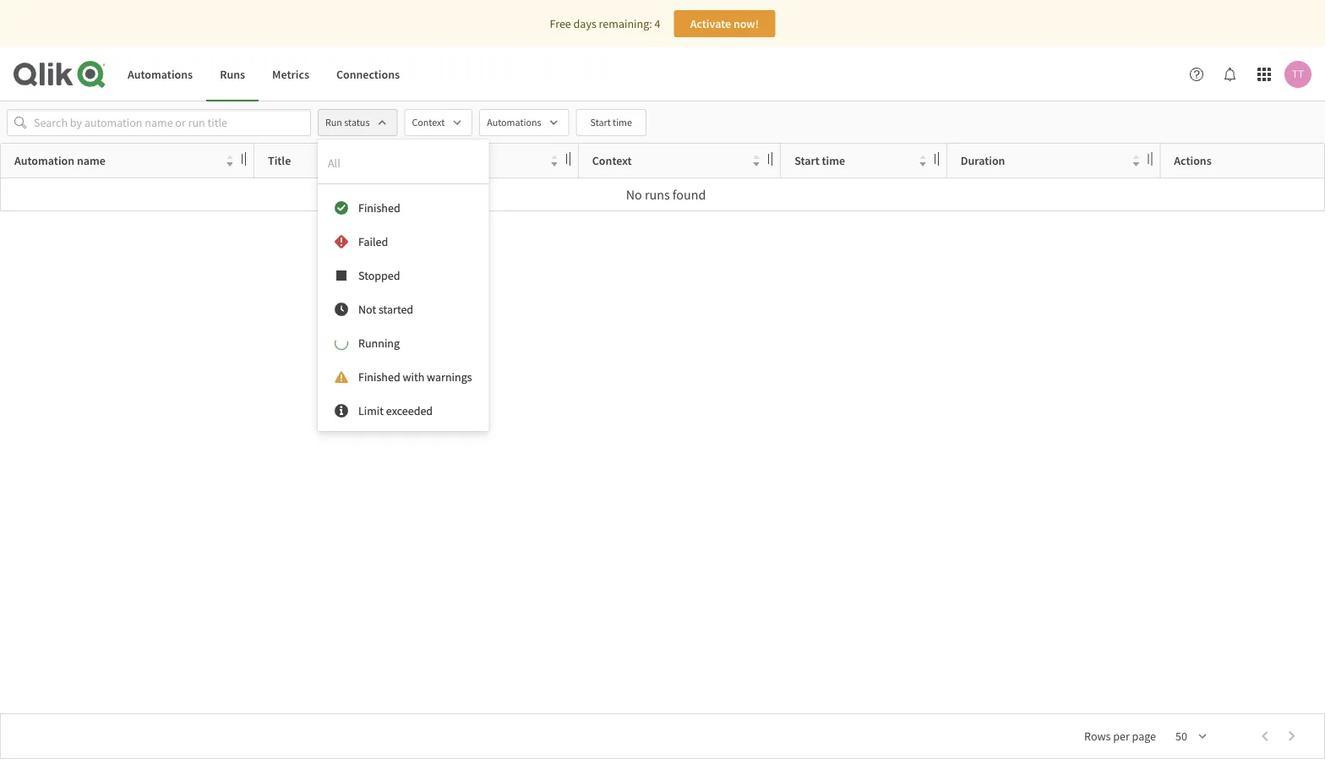 Task type: vqa. For each thing, say whether or not it's contained in the screenshot.
MOVE image
no



Task type: describe. For each thing, give the bounding box(es) containing it.
found
[[673, 186, 706, 203]]

finished option
[[318, 191, 489, 225]]

menu item for failed
[[328, 228, 358, 255]]

started
[[379, 302, 413, 317]]

duration
[[961, 153, 1005, 168]]

automations
[[128, 67, 193, 82]]

limit exceeded option
[[318, 394, 489, 428]]

start time inside button
[[590, 116, 632, 129]]

list box containing finished
[[318, 139, 489, 431]]

connections
[[336, 67, 400, 82]]

not started
[[358, 302, 413, 317]]

automation name
[[14, 153, 106, 168]]

title
[[268, 153, 291, 168]]

status
[[344, 116, 370, 129]]

Search by automation name or run title text field
[[34, 109, 284, 136]]

menu item for not started
[[328, 296, 358, 323]]

menu item for finished with warnings
[[328, 363, 358, 391]]

finished with warnings option
[[318, 360, 489, 394]]

rows
[[1085, 729, 1111, 744]]

time inside button
[[613, 116, 632, 129]]

limit exceeded
[[358, 403, 433, 418]]

free
[[550, 16, 571, 31]]

free days remaining: 4
[[550, 16, 661, 31]]

runs button
[[206, 47, 259, 101]]

start inside button
[[590, 116, 611, 129]]

4
[[655, 16, 661, 31]]

menu item for finished
[[328, 194, 358, 221]]

days
[[574, 16, 597, 31]]

with
[[403, 369, 425, 385]]

1 vertical spatial start
[[795, 153, 820, 168]]

stopped
[[358, 268, 400, 283]]

run
[[325, 116, 342, 129]]

failed
[[358, 234, 388, 249]]

automations button
[[114, 47, 206, 101]]

running
[[358, 336, 400, 351]]

metrics button
[[259, 47, 323, 101]]

tab list containing automations
[[114, 47, 413, 101]]

run in progress progress bar
[[334, 336, 349, 351]]

start time button
[[576, 109, 647, 136]]

1 vertical spatial start time
[[795, 153, 845, 168]]

warnings
[[427, 369, 472, 385]]

run status button
[[318, 109, 398, 136]]



Task type: locate. For each thing, give the bounding box(es) containing it.
0 horizontal spatial start
[[590, 116, 611, 129]]

menu item down run in progress icon
[[328, 363, 358, 391]]

menu item inside failed option
[[328, 228, 358, 255]]

1 menu item from the top
[[328, 194, 358, 221]]

activate
[[690, 16, 731, 31]]

1 horizontal spatial start time
[[795, 153, 845, 168]]

menu item inside limit exceeded option
[[328, 397, 358, 424]]

run in progress image
[[334, 336, 349, 351]]

list box
[[318, 139, 489, 431]]

connections button
[[323, 47, 413, 101]]

metrics
[[272, 67, 309, 82]]

running option
[[318, 326, 489, 360]]

no
[[626, 186, 642, 203]]

menu item inside the stopped option
[[328, 262, 358, 289]]

name
[[77, 153, 106, 168]]

0 horizontal spatial start time
[[590, 116, 632, 129]]

0 vertical spatial start time
[[590, 116, 632, 129]]

6 menu item from the top
[[328, 397, 358, 424]]

start
[[590, 116, 611, 129], [795, 153, 820, 168]]

stopped option
[[318, 259, 489, 292]]

1 finished from the top
[[358, 200, 400, 216]]

option
[[318, 183, 489, 184]]

limit
[[358, 403, 384, 418]]

0 vertical spatial finished
[[358, 200, 400, 216]]

runs
[[220, 67, 245, 82]]

page
[[1132, 729, 1156, 744]]

activate now!
[[690, 16, 759, 31]]

2 menu item from the top
[[328, 228, 358, 255]]

finished inside option
[[358, 200, 400, 216]]

remaining:
[[599, 16, 652, 31]]

no runs found
[[626, 186, 706, 203]]

time
[[613, 116, 632, 129], [822, 153, 845, 168]]

menu item up not
[[328, 262, 358, 289]]

menu item for limit exceeded
[[328, 397, 358, 424]]

runs
[[645, 186, 670, 203]]

0 horizontal spatial time
[[613, 116, 632, 129]]

1 vertical spatial finished
[[358, 369, 400, 385]]

4 menu item from the top
[[328, 296, 358, 323]]

now!
[[734, 16, 759, 31]]

menu item inside finished with warnings option
[[328, 363, 358, 391]]

activate now! link
[[674, 10, 776, 37]]

2 finished from the top
[[358, 369, 400, 385]]

finished up failed
[[358, 200, 400, 216]]

run status
[[325, 116, 370, 129]]

tab list
[[114, 47, 413, 101]]

finished with warnings
[[358, 369, 472, 385]]

menu item inside not started option
[[328, 296, 358, 323]]

finished down running
[[358, 369, 400, 385]]

finished inside option
[[358, 369, 400, 385]]

not
[[358, 302, 376, 317]]

menu item up 'stopped'
[[328, 228, 358, 255]]

5 menu item from the top
[[328, 363, 358, 391]]

finished for finished
[[358, 200, 400, 216]]

not started option
[[318, 292, 489, 326]]

exceeded
[[386, 403, 433, 418]]

menu item up failed
[[328, 194, 358, 221]]

menu item left exceeded
[[328, 397, 358, 424]]

1 vertical spatial time
[[822, 153, 845, 168]]

1 horizontal spatial start
[[795, 153, 820, 168]]

finished
[[358, 200, 400, 216], [358, 369, 400, 385]]

failed option
[[318, 225, 489, 259]]

automation
[[14, 153, 74, 168]]

0 vertical spatial time
[[613, 116, 632, 129]]

menu item up the run in progress progress bar on the top
[[328, 296, 358, 323]]

0 vertical spatial start
[[590, 116, 611, 129]]

menu item inside finished option
[[328, 194, 358, 221]]

1 horizontal spatial time
[[822, 153, 845, 168]]

finished for finished with warnings
[[358, 369, 400, 385]]

3 menu item from the top
[[328, 262, 358, 289]]

context
[[592, 153, 632, 168]]

actions
[[1174, 153, 1212, 168]]

menu item
[[328, 194, 358, 221], [328, 228, 358, 255], [328, 262, 358, 289], [328, 296, 358, 323], [328, 363, 358, 391], [328, 397, 358, 424]]

start time
[[590, 116, 632, 129], [795, 153, 845, 168]]

menu item for stopped
[[328, 262, 358, 289]]

rows per page
[[1085, 729, 1156, 744]]

per
[[1113, 729, 1130, 744]]



